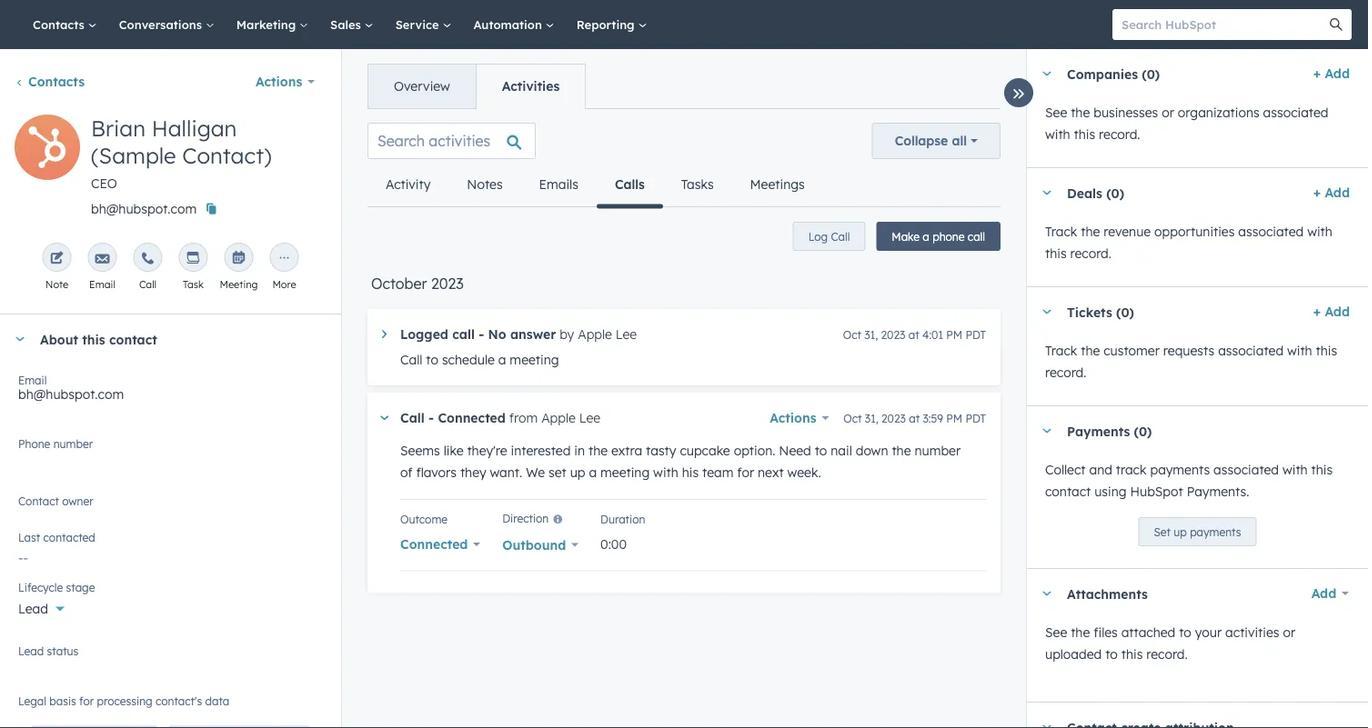 Task type: vqa. For each thing, say whether or not it's contained in the screenshot.
Users
no



Task type: describe. For each thing, give the bounding box(es) containing it.
0 horizontal spatial for
[[79, 695, 94, 708]]

track for track the customer requests associated with this record.
[[1045, 343, 1077, 359]]

october 2023 feed
[[353, 108, 1015, 615]]

0 vertical spatial 2023
[[431, 275, 464, 293]]

(0) for payments (0)
[[1134, 423, 1152, 439]]

companies
[[1067, 66, 1138, 82]]

associated for opportunities
[[1239, 224, 1304, 240]]

contact owner no owner
[[18, 494, 93, 517]]

0:00
[[601, 537, 627, 552]]

caret image for deals (0)
[[1042, 191, 1053, 195]]

contacts inside "link"
[[33, 17, 88, 32]]

4:01
[[922, 328, 943, 342]]

see for see the businesses or organizations associated with this record.
[[1045, 105, 1067, 121]]

last
[[18, 531, 40, 545]]

this inside "see the files attached to your activities or uploaded to this record."
[[1122, 647, 1143, 663]]

organizations
[[1178, 105, 1260, 121]]

the right in
[[589, 443, 608, 459]]

caret image inside attachments dropdown button
[[1042, 592, 1053, 596]]

they
[[460, 465, 486, 481]]

for inside seems like they're interested in the extra tasty cupcake option. need to nail down the number of flavors they want. we set up a meeting with his team for next week.
[[737, 465, 754, 481]]

log call button
[[793, 222, 866, 251]]

1 horizontal spatial up
[[1174, 525, 1187, 539]]

add for track the customer requests associated with this record.
[[1325, 304, 1350, 320]]

+ for track the customer requests associated with this record.
[[1313, 304, 1321, 320]]

set up payments link
[[1139, 518, 1257, 547]]

calls button
[[597, 163, 663, 209]]

nail
[[831, 443, 852, 459]]

service link
[[385, 0, 463, 49]]

we
[[526, 465, 545, 481]]

0 vertical spatial contacts link
[[22, 0, 108, 49]]

activity button
[[368, 163, 449, 207]]

brian halligan (sample contact) ceo
[[91, 115, 272, 192]]

navigation inside october 2023 feed
[[368, 163, 823, 209]]

+ for track the revenue opportunities associated with this record.
[[1313, 185, 1321, 201]]

associated inside the see the businesses or organizations associated with this record.
[[1263, 105, 1329, 121]]

call for call to schedule a meeting
[[400, 352, 423, 368]]

+ add for track the revenue opportunities associated with this record.
[[1313, 185, 1350, 201]]

basis
[[49, 695, 76, 708]]

0 vertical spatial connected
[[438, 410, 506, 426]]

edit button
[[15, 115, 80, 187]]

no inside contact owner no owner
[[18, 501, 36, 517]]

businesses
[[1094, 105, 1158, 121]]

using
[[1095, 484, 1127, 500]]

collapse all
[[895, 133, 967, 149]]

see the files attached to your activities or uploaded to this record.
[[1045, 625, 1296, 663]]

your
[[1195, 625, 1222, 641]]

direction
[[502, 512, 549, 525]]

cupcake
[[680, 443, 730, 459]]

Search HubSpot search field
[[1113, 9, 1336, 40]]

actions button inside october 2023 feed
[[770, 406, 829, 431]]

conversations
[[119, 17, 205, 32]]

deals (0)
[[1067, 185, 1125, 201]]

pdt for oct 31, 2023 at 4:01 pm pdt
[[966, 328, 986, 342]]

this inside dropdown button
[[82, 331, 105, 347]]

duration
[[601, 512, 645, 526]]

lead for lead status
[[18, 645, 44, 658]]

call inside button
[[831, 230, 850, 243]]

conversations link
[[108, 0, 225, 49]]

+ for see the businesses or organizations associated with this record.
[[1313, 66, 1321, 81]]

contact)
[[182, 142, 272, 169]]

payments.
[[1187, 484, 1250, 500]]

add button
[[1300, 576, 1350, 612]]

set
[[1154, 525, 1171, 539]]

2023 for oct 31, 2023 at 3:59 pm pdt
[[882, 412, 906, 425]]

a inside 'make a phone call' button
[[923, 230, 930, 243]]

marketing link
[[225, 0, 319, 49]]

lifecycle
[[18, 581, 63, 595]]

see the businesses or organizations associated with this record.
[[1045, 105, 1329, 142]]

record. inside track the customer requests associated with this record.
[[1045, 365, 1087, 381]]

1 horizontal spatial apple
[[578, 327, 612, 343]]

1 vertical spatial -
[[429, 410, 434, 426]]

0 horizontal spatial meeting
[[510, 352, 559, 368]]

notes
[[467, 176, 503, 192]]

+ add button for track the revenue opportunities associated with this record.
[[1313, 182, 1350, 204]]

tickets (0) button
[[1027, 287, 1306, 337]]

activity
[[386, 176, 431, 192]]

record. inside "see the files attached to your activities or uploaded to this record."
[[1147, 647, 1188, 663]]

note
[[45, 278, 68, 291]]

activities button
[[476, 65, 585, 108]]

caret image for tickets (0)
[[1042, 310, 1053, 314]]

seems
[[400, 443, 440, 459]]

activities
[[502, 78, 560, 94]]

uploaded
[[1045, 647, 1102, 663]]

owner up contacted
[[62, 494, 93, 508]]

contact inside dropdown button
[[109, 331, 157, 347]]

1 vertical spatial bh@hubspot.com
[[18, 387, 124, 403]]

collapse
[[895, 133, 948, 149]]

tasks
[[681, 176, 714, 192]]

lifecycle stage
[[18, 581, 95, 595]]

call to schedule a meeting
[[400, 352, 559, 368]]

status
[[47, 645, 79, 658]]

this inside track the revenue opportunities associated with this record.
[[1045, 246, 1067, 262]]

caret image inside payments (0) dropdown button
[[1042, 429, 1053, 434]]

meeting image
[[232, 252, 246, 267]]

the right down
[[892, 443, 911, 459]]

search image
[[1330, 18, 1343, 31]]

about this contact
[[40, 331, 157, 347]]

caret image inside about this contact dropdown button
[[15, 337, 25, 342]]

last contacted
[[18, 531, 95, 545]]

want.
[[490, 465, 522, 481]]

+ add button for see the businesses or organizations associated with this record.
[[1313, 63, 1350, 85]]

from
[[509, 410, 538, 426]]

oct for oct 31, 2023 at 4:01 pm pdt
[[843, 328, 862, 342]]

track
[[1116, 462, 1147, 478]]

(sample
[[91, 142, 176, 169]]

or inside "see the files attached to your activities or uploaded to this record."
[[1283, 625, 1296, 641]]

interested
[[511, 443, 571, 459]]

call for call - connected from apple lee
[[400, 410, 425, 426]]

0 vertical spatial actions button
[[244, 64, 327, 100]]

3:59
[[923, 412, 943, 425]]

processing
[[97, 695, 152, 708]]

call - connected from apple lee
[[400, 410, 601, 426]]

track the revenue opportunities associated with this record.
[[1045, 224, 1333, 262]]

add for see the businesses or organizations associated with this record.
[[1325, 66, 1350, 81]]

october 2023
[[371, 275, 464, 293]]

actions for actions "popup button" within october 2023 feed
[[770, 410, 817, 426]]

payments
[[1067, 423, 1130, 439]]

by
[[560, 327, 574, 343]]

with inside seems like they're interested in the extra tasty cupcake option. need to nail down the number of flavors they want. we set up a meeting with his team for next week.
[[653, 465, 679, 481]]

phone
[[18, 437, 50, 451]]

the for see the files attached to your activities or uploaded to this record.
[[1071, 625, 1090, 641]]

email bh@hubspot.com
[[18, 373, 124, 403]]

pm for 4:01
[[946, 328, 963, 342]]

logged
[[400, 327, 448, 343]]

phone number
[[18, 437, 93, 451]]

see for see the files attached to your activities or uploaded to this record.
[[1045, 625, 1067, 641]]

caret image for companies (0)
[[1042, 71, 1053, 76]]

make a phone call button
[[876, 222, 1001, 251]]

meeting
[[220, 278, 258, 291]]

track for track the revenue opportunities associated with this record.
[[1045, 224, 1077, 240]]

this inside the see the businesses or organizations associated with this record.
[[1074, 126, 1096, 142]]

1 vertical spatial a
[[498, 352, 506, 368]]

and
[[1089, 462, 1113, 478]]

navigation containing overview
[[368, 64, 586, 109]]

lead status
[[18, 645, 79, 658]]

calls
[[615, 176, 645, 192]]

call image
[[141, 252, 155, 267]]

answer
[[510, 327, 556, 343]]

oct 31, 2023 at 3:59 pm pdt
[[844, 412, 986, 425]]

oct for oct 31, 2023 at 3:59 pm pdt
[[844, 412, 862, 425]]

connected inside popup button
[[400, 537, 468, 552]]

search button
[[1321, 9, 1352, 40]]

email for email bh@hubspot.com
[[18, 373, 47, 387]]

collect and track payments associated with this contact using hubspot payments.
[[1045, 462, 1333, 500]]

tasty
[[646, 443, 676, 459]]



Task type: locate. For each thing, give the bounding box(es) containing it.
with for track the revenue opportunities associated with this record.
[[1308, 224, 1333, 240]]

with inside collect and track payments associated with this contact using hubspot payments.
[[1283, 462, 1308, 478]]

call down logged
[[400, 352, 423, 368]]

2 pdt from the top
[[966, 412, 986, 425]]

associated right requests
[[1218, 343, 1284, 359]]

number right 'phone'
[[53, 437, 93, 451]]

call down 'call' icon
[[139, 278, 157, 291]]

ceo
[[91, 176, 117, 192]]

contact's
[[156, 695, 202, 708]]

0 vertical spatial payments
[[1150, 462, 1210, 478]]

requests
[[1163, 343, 1215, 359]]

record. inside the see the businesses or organizations associated with this record.
[[1099, 126, 1140, 142]]

record.
[[1099, 126, 1140, 142], [1070, 246, 1112, 262], [1045, 365, 1087, 381], [1147, 647, 1188, 663]]

1 vertical spatial actions
[[770, 410, 817, 426]]

1 vertical spatial connected
[[400, 537, 468, 552]]

0 horizontal spatial actions
[[256, 74, 302, 90]]

the down companies
[[1071, 105, 1090, 121]]

1 vertical spatial or
[[1283, 625, 1296, 641]]

2 horizontal spatial a
[[923, 230, 930, 243]]

apple right the by
[[578, 327, 612, 343]]

payments inside collect and track payments associated with this contact using hubspot payments.
[[1150, 462, 1210, 478]]

meeting down answer
[[510, 352, 559, 368]]

this inside track the customer requests associated with this record.
[[1316, 343, 1338, 359]]

1 vertical spatial at
[[909, 412, 920, 425]]

1 horizontal spatial for
[[737, 465, 754, 481]]

1 horizontal spatial meeting
[[600, 465, 650, 481]]

owner up last contacted
[[40, 501, 76, 517]]

1 vertical spatial payments
[[1190, 525, 1241, 539]]

his
[[682, 465, 699, 481]]

the up uploaded
[[1071, 625, 1090, 641]]

october
[[371, 275, 427, 293]]

task image
[[186, 252, 201, 267]]

0 vertical spatial lee
[[616, 327, 637, 343]]

opportunities
[[1155, 224, 1235, 240]]

at left "3:59"
[[909, 412, 920, 425]]

Phone number text field
[[18, 434, 323, 470]]

2 vertical spatial +
[[1313, 304, 1321, 320]]

apple right the from
[[541, 410, 576, 426]]

2 see from the top
[[1045, 625, 1067, 641]]

(0) for deals (0)
[[1106, 185, 1125, 201]]

record. down the tickets
[[1045, 365, 1087, 381]]

1 + add from the top
[[1313, 66, 1350, 81]]

tickets (0)
[[1067, 304, 1134, 320]]

associated
[[1263, 105, 1329, 121], [1239, 224, 1304, 240], [1218, 343, 1284, 359], [1214, 462, 1279, 478]]

0 horizontal spatial call
[[452, 327, 475, 343]]

1 vertical spatial 31,
[[865, 412, 879, 425]]

0 vertical spatial +
[[1313, 66, 1321, 81]]

0 vertical spatial no
[[488, 327, 506, 343]]

31, up down
[[865, 412, 879, 425]]

call up the schedule
[[452, 327, 475, 343]]

Search activities search field
[[368, 123, 536, 159]]

outbound
[[502, 537, 566, 553]]

0 vertical spatial see
[[1045, 105, 1067, 121]]

oct up nail at the bottom of page
[[844, 412, 862, 425]]

31, for oct 31, 2023 at 4:01 pm pdt
[[865, 328, 878, 342]]

(0) up businesses
[[1142, 66, 1160, 82]]

0 vertical spatial + add
[[1313, 66, 1350, 81]]

at for 3:59
[[909, 412, 920, 425]]

2023 up down
[[882, 412, 906, 425]]

caret image inside tickets (0) dropdown button
[[1042, 310, 1053, 314]]

with inside track the revenue opportunities associated with this record.
[[1308, 224, 1333, 240]]

- up seems on the bottom of page
[[429, 410, 434, 426]]

lee right the by
[[616, 327, 637, 343]]

+
[[1313, 66, 1321, 81], [1313, 185, 1321, 201], [1313, 304, 1321, 320]]

no up call to schedule a meeting
[[488, 327, 506, 343]]

(0) for companies (0)
[[1142, 66, 1160, 82]]

0 vertical spatial track
[[1045, 224, 1077, 240]]

31, for oct 31, 2023 at 3:59 pm pdt
[[865, 412, 879, 425]]

the for see the businesses or organizations associated with this record.
[[1071, 105, 1090, 121]]

tickets
[[1067, 304, 1112, 320]]

0 horizontal spatial email
[[18, 373, 47, 387]]

connected up they're
[[438, 410, 506, 426]]

2 pm from the top
[[946, 412, 963, 425]]

team
[[702, 465, 734, 481]]

lead button
[[18, 591, 323, 621]]

+ add button for track the customer requests associated with this record.
[[1313, 301, 1350, 323]]

0 vertical spatial meeting
[[510, 352, 559, 368]]

of
[[400, 465, 413, 481]]

no owner button
[[18, 491, 323, 521]]

the down the tickets
[[1081, 343, 1100, 359]]

0 horizontal spatial -
[[429, 410, 434, 426]]

3 + from the top
[[1313, 304, 1321, 320]]

0 vertical spatial pdt
[[966, 328, 986, 342]]

1 horizontal spatial actions
[[770, 410, 817, 426]]

actions button down marketing link
[[244, 64, 327, 100]]

2 vertical spatial caret image
[[1042, 310, 1053, 314]]

associated right "organizations"
[[1263, 105, 1329, 121]]

1 horizontal spatial -
[[479, 327, 484, 343]]

call
[[968, 230, 985, 243], [452, 327, 475, 343]]

record. down attached
[[1147, 647, 1188, 663]]

1 vertical spatial for
[[79, 695, 94, 708]]

or right activities
[[1283, 625, 1296, 641]]

more image
[[277, 252, 292, 267]]

0 vertical spatial a
[[923, 230, 930, 243]]

associated up payments.
[[1214, 462, 1279, 478]]

pdt right 4:01
[[966, 328, 986, 342]]

2 caret image from the top
[[1042, 191, 1053, 195]]

the left the revenue
[[1081, 224, 1100, 240]]

1 vertical spatial apple
[[541, 410, 576, 426]]

1 vertical spatial meeting
[[600, 465, 650, 481]]

payments
[[1150, 462, 1210, 478], [1190, 525, 1241, 539]]

0 vertical spatial + add button
[[1313, 63, 1350, 85]]

lead left status at bottom
[[18, 645, 44, 658]]

no up last
[[18, 501, 36, 517]]

(0) right deals
[[1106, 185, 1125, 201]]

track down the tickets
[[1045, 343, 1077, 359]]

0 vertical spatial oct
[[843, 328, 862, 342]]

0 vertical spatial email
[[89, 278, 115, 291]]

track
[[1045, 224, 1077, 240], [1045, 343, 1077, 359]]

the
[[1071, 105, 1090, 121], [1081, 224, 1100, 240], [1081, 343, 1100, 359], [589, 443, 608, 459], [892, 443, 911, 459], [1071, 625, 1090, 641]]

1 pm from the top
[[946, 328, 963, 342]]

associated right opportunities
[[1239, 224, 1304, 240]]

associated for payments
[[1214, 462, 1279, 478]]

call
[[831, 230, 850, 243], [139, 278, 157, 291], [400, 352, 423, 368], [400, 410, 425, 426]]

set
[[549, 465, 567, 481]]

+ add for track the customer requests associated with this record.
[[1313, 304, 1350, 320]]

navigation containing activity
[[368, 163, 823, 209]]

0 horizontal spatial contact
[[109, 331, 157, 347]]

0 vertical spatial caret image
[[1042, 71, 1053, 76]]

to down files
[[1106, 647, 1118, 663]]

automation
[[473, 17, 546, 32]]

0 vertical spatial pm
[[946, 328, 963, 342]]

0 vertical spatial call
[[968, 230, 985, 243]]

hubspot
[[1130, 484, 1183, 500]]

a right make
[[923, 230, 930, 243]]

2023 left 4:01
[[881, 328, 906, 342]]

1 vertical spatial +
[[1313, 185, 1321, 201]]

associated inside track the revenue opportunities associated with this record.
[[1239, 224, 1304, 240]]

or
[[1162, 105, 1174, 121], [1283, 625, 1296, 641]]

1 horizontal spatial or
[[1283, 625, 1296, 641]]

1 vertical spatial contacts link
[[15, 74, 85, 90]]

call inside button
[[968, 230, 985, 243]]

set up payments
[[1154, 525, 1241, 539]]

see inside the see the businesses or organizations associated with this record.
[[1045, 105, 1067, 121]]

0 vertical spatial bh@hubspot.com
[[91, 201, 197, 217]]

emails button
[[521, 163, 597, 207]]

seems like they're interested in the extra tasty cupcake option. need to nail down the number of flavors they want. we set up a meeting with his team for next week. button
[[400, 440, 968, 484]]

0 vertical spatial lead
[[18, 601, 48, 617]]

1 vertical spatial pm
[[946, 412, 963, 425]]

track down deals
[[1045, 224, 1077, 240]]

outcome
[[400, 512, 448, 526]]

number down "3:59"
[[915, 443, 961, 459]]

(0) right the tickets
[[1116, 304, 1134, 320]]

+ add for see the businesses or organizations associated with this record.
[[1313, 66, 1350, 81]]

1 vertical spatial up
[[1174, 525, 1187, 539]]

pm for 3:59
[[946, 412, 963, 425]]

1 vertical spatial 2023
[[881, 328, 906, 342]]

0 vertical spatial for
[[737, 465, 754, 481]]

0 horizontal spatial lee
[[579, 410, 601, 426]]

1 vertical spatial email
[[18, 373, 47, 387]]

caret image inside companies (0) dropdown button
[[1042, 71, 1053, 76]]

revenue
[[1104, 224, 1151, 240]]

actions for topmost actions "popup button"
[[256, 74, 302, 90]]

navigation
[[368, 64, 586, 109], [368, 163, 823, 209]]

1 vertical spatial call
[[452, 327, 475, 343]]

2023 for oct 31, 2023 at 4:01 pm pdt
[[881, 328, 906, 342]]

no inside october 2023 feed
[[488, 327, 506, 343]]

1 + from the top
[[1313, 66, 1321, 81]]

add for track the revenue opportunities associated with this record.
[[1325, 185, 1350, 201]]

1 vertical spatial + add button
[[1313, 182, 1350, 204]]

up right set in the bottom of the page
[[1174, 525, 1187, 539]]

1 vertical spatial pdt
[[966, 412, 986, 425]]

the inside the see the businesses or organizations associated with this record.
[[1071, 105, 1090, 121]]

reporting link
[[566, 0, 658, 49]]

associated inside track the customer requests associated with this record.
[[1218, 343, 1284, 359]]

1 horizontal spatial lee
[[616, 327, 637, 343]]

pm right 4:01
[[946, 328, 963, 342]]

the inside "see the files attached to your activities or uploaded to this record."
[[1071, 625, 1090, 641]]

2 + add button from the top
[[1313, 182, 1350, 204]]

1 horizontal spatial email
[[89, 278, 115, 291]]

customer
[[1104, 343, 1160, 359]]

lee
[[616, 327, 637, 343], [579, 410, 601, 426]]

tasks button
[[663, 163, 732, 207]]

email down email image
[[89, 278, 115, 291]]

1 track from the top
[[1045, 224, 1077, 240]]

3 caret image from the top
[[1042, 310, 1053, 314]]

lead for lead
[[18, 601, 48, 617]]

2 31, from the top
[[865, 412, 879, 425]]

payments down payments.
[[1190, 525, 1241, 539]]

logged call - no answer by apple lee
[[400, 327, 637, 343]]

to left nail at the bottom of page
[[815, 443, 827, 459]]

1 pdt from the top
[[966, 328, 986, 342]]

2 navigation from the top
[[368, 163, 823, 209]]

0 vertical spatial 31,
[[865, 328, 878, 342]]

1 horizontal spatial number
[[915, 443, 961, 459]]

see inside "see the files attached to your activities or uploaded to this record."
[[1045, 625, 1067, 641]]

0 horizontal spatial up
[[570, 465, 585, 481]]

0 vertical spatial -
[[479, 327, 484, 343]]

oct left 4:01
[[843, 328, 862, 342]]

to down logged
[[426, 352, 439, 368]]

note image
[[50, 252, 64, 267]]

1 vertical spatial contacts
[[28, 74, 85, 90]]

call up seems on the bottom of page
[[400, 410, 425, 426]]

1 caret image from the top
[[1042, 71, 1053, 76]]

lee up in
[[579, 410, 601, 426]]

at left 4:01
[[909, 328, 919, 342]]

1 horizontal spatial call
[[968, 230, 985, 243]]

1 vertical spatial lead
[[18, 645, 44, 658]]

a right set
[[589, 465, 597, 481]]

make a phone call
[[892, 230, 985, 243]]

1 31, from the top
[[865, 328, 878, 342]]

with for track the customer requests associated with this record.
[[1287, 343, 1313, 359]]

contact
[[18, 494, 59, 508]]

3 + add button from the top
[[1313, 301, 1350, 323]]

to left your
[[1179, 625, 1192, 641]]

contact down collect at the right bottom
[[1045, 484, 1091, 500]]

contacts
[[33, 17, 88, 32], [28, 74, 85, 90]]

1 vertical spatial contact
[[1045, 484, 1091, 500]]

see up uploaded
[[1045, 625, 1067, 641]]

1 vertical spatial navigation
[[368, 163, 823, 209]]

call right log
[[831, 230, 850, 243]]

to inside seems like they're interested in the extra tasty cupcake option. need to nail down the number of flavors they want. we set up a meeting with his team for next week.
[[815, 443, 827, 459]]

call right phone
[[968, 230, 985, 243]]

caret image left the tickets
[[1042, 310, 1053, 314]]

0 vertical spatial apple
[[578, 327, 612, 343]]

31, left 4:01
[[865, 328, 878, 342]]

record. down businesses
[[1099, 126, 1140, 142]]

lead down lifecycle
[[18, 601, 48, 617]]

the for track the revenue opportunities associated with this record.
[[1081, 224, 1100, 240]]

0 vertical spatial at
[[909, 328, 919, 342]]

1 horizontal spatial contact
[[1045, 484, 1091, 500]]

add
[[1325, 66, 1350, 81], [1325, 185, 1350, 201], [1325, 304, 1350, 320], [1312, 586, 1337, 602]]

phone
[[933, 230, 965, 243]]

0 vertical spatial actions
[[256, 74, 302, 90]]

0 vertical spatial up
[[570, 465, 585, 481]]

1 vertical spatial see
[[1045, 625, 1067, 641]]

0 horizontal spatial apple
[[541, 410, 576, 426]]

actions up need
[[770, 410, 817, 426]]

sales link
[[319, 0, 385, 49]]

2 + from the top
[[1313, 185, 1321, 201]]

number inside seems like they're interested in the extra tasty cupcake option. need to nail down the number of flavors they want. we set up a meeting with his team for next week.
[[915, 443, 961, 459]]

data
[[205, 695, 230, 708]]

track inside track the customer requests associated with this record.
[[1045, 343, 1077, 359]]

1 navigation from the top
[[368, 64, 586, 109]]

(0) for tickets (0)
[[1116, 304, 1134, 320]]

email for email
[[89, 278, 115, 291]]

week.
[[787, 465, 821, 481]]

2 vertical spatial a
[[589, 465, 597, 481]]

associated for requests
[[1218, 343, 1284, 359]]

1 lead from the top
[[18, 601, 48, 617]]

meeting down extra
[[600, 465, 650, 481]]

up
[[570, 465, 585, 481], [1174, 525, 1187, 539]]

oct
[[843, 328, 862, 342], [844, 412, 862, 425]]

brian
[[91, 115, 146, 142]]

2 vertical spatial + add
[[1313, 304, 1350, 320]]

actions inside october 2023 feed
[[770, 410, 817, 426]]

need
[[779, 443, 811, 459]]

a down logged call - no answer by apple lee
[[498, 352, 506, 368]]

0 horizontal spatial or
[[1162, 105, 1174, 121]]

0 vertical spatial or
[[1162, 105, 1174, 121]]

0 horizontal spatial no
[[18, 501, 36, 517]]

pdt for oct 31, 2023 at 3:59 pm pdt
[[966, 412, 986, 425]]

1 horizontal spatial no
[[488, 327, 506, 343]]

emails
[[539, 176, 579, 192]]

- up call to schedule a meeting
[[479, 327, 484, 343]]

0 vertical spatial navigation
[[368, 64, 586, 109]]

a inside seems like they're interested in the extra tasty cupcake option. need to nail down the number of flavors they want. we set up a meeting with his team for next week.
[[589, 465, 597, 481]]

pdt
[[966, 328, 986, 342], [966, 412, 986, 425]]

for down option.
[[737, 465, 754, 481]]

+ add
[[1313, 66, 1350, 81], [1313, 185, 1350, 201], [1313, 304, 1350, 320]]

flavors
[[416, 465, 457, 481]]

contact inside collect and track payments associated with this contact using hubspot payments.
[[1045, 484, 1091, 500]]

track inside track the revenue opportunities associated with this record.
[[1045, 224, 1077, 240]]

notes button
[[449, 163, 521, 207]]

attached
[[1121, 625, 1176, 641]]

2 track from the top
[[1045, 343, 1077, 359]]

pm right "3:59"
[[946, 412, 963, 425]]

1 see from the top
[[1045, 105, 1067, 121]]

with for collect and track payments associated with this contact using hubspot payments.
[[1283, 462, 1308, 478]]

caret image
[[1042, 71, 1053, 76], [1042, 191, 1053, 195], [1042, 310, 1053, 314]]

caret image left companies
[[1042, 71, 1053, 76]]

all
[[952, 133, 967, 149]]

log call
[[808, 230, 850, 243]]

collapse all button
[[872, 123, 1001, 159]]

1 horizontal spatial a
[[589, 465, 597, 481]]

up right set
[[570, 465, 585, 481]]

lead inside popup button
[[18, 601, 48, 617]]

task
[[183, 278, 204, 291]]

for right basis
[[79, 695, 94, 708]]

email inside email bh@hubspot.com
[[18, 373, 47, 387]]

the for track the customer requests associated with this record.
[[1081, 343, 1100, 359]]

the inside track the customer requests associated with this record.
[[1081, 343, 1100, 359]]

3 + add from the top
[[1313, 304, 1350, 320]]

up inside seems like they're interested in the extra tasty cupcake option. need to nail down the number of flavors they want. we set up a meeting with his team for next week.
[[570, 465, 585, 481]]

1 vertical spatial track
[[1045, 343, 1077, 359]]

at for 4:01
[[909, 328, 919, 342]]

legal
[[18, 695, 46, 708]]

email down about
[[18, 373, 47, 387]]

31,
[[865, 328, 878, 342], [865, 412, 879, 425]]

actions down marketing link
[[256, 74, 302, 90]]

2 lead from the top
[[18, 645, 44, 658]]

collect
[[1045, 462, 1086, 478]]

1 horizontal spatial actions button
[[770, 406, 829, 431]]

with inside the see the businesses or organizations associated with this record.
[[1045, 126, 1071, 142]]

no
[[488, 327, 506, 343], [18, 501, 36, 517]]

the inside track the revenue opportunities associated with this record.
[[1081, 224, 1100, 240]]

record. down the revenue
[[1070, 246, 1112, 262]]

2 vertical spatial 2023
[[882, 412, 906, 425]]

meeting inside seems like they're interested in the extra tasty cupcake option. need to nail down the number of flavors they want. we set up a meeting with his team for next week.
[[600, 465, 650, 481]]

payments up hubspot
[[1150, 462, 1210, 478]]

call for call
[[139, 278, 157, 291]]

or inside the see the businesses or organizations associated with this record.
[[1162, 105, 1174, 121]]

bh@hubspot.com up phone number
[[18, 387, 124, 403]]

caret image
[[382, 330, 387, 339], [15, 337, 25, 342], [380, 416, 389, 421], [1042, 429, 1053, 434], [1042, 592, 1053, 596], [1042, 726, 1053, 729]]

about this contact button
[[0, 315, 323, 364]]

1 vertical spatial lee
[[579, 410, 601, 426]]

email
[[89, 278, 115, 291], [18, 373, 47, 387]]

1 + add button from the top
[[1313, 63, 1350, 85]]

contacted
[[43, 531, 95, 545]]

this inside collect and track payments associated with this contact using hubspot payments.
[[1312, 462, 1333, 478]]

files
[[1094, 625, 1118, 641]]

0 horizontal spatial actions button
[[244, 64, 327, 100]]

caret image left deals
[[1042, 191, 1053, 195]]

with inside track the customer requests associated with this record.
[[1287, 343, 1313, 359]]

email image
[[95, 252, 110, 267]]

pdt right "3:59"
[[966, 412, 986, 425]]

0 horizontal spatial number
[[53, 437, 93, 451]]

1 vertical spatial oct
[[844, 412, 862, 425]]

or down companies (0) dropdown button on the right top of the page
[[1162, 105, 1174, 121]]

caret image inside the deals (0) dropdown button
[[1042, 191, 1053, 195]]

1 vertical spatial no
[[18, 501, 36, 517]]

connected down the outcome at the left bottom of the page
[[400, 537, 468, 552]]

0 horizontal spatial a
[[498, 352, 506, 368]]

record. inside track the revenue opportunities associated with this record.
[[1070, 246, 1112, 262]]

activities
[[1226, 625, 1280, 641]]

(0)
[[1142, 66, 1160, 82], [1106, 185, 1125, 201], [1116, 304, 1134, 320], [1134, 423, 1152, 439]]

see down companies
[[1045, 105, 1067, 121]]

schedule
[[442, 352, 495, 368]]

2023 right the october
[[431, 275, 464, 293]]

overview
[[394, 78, 450, 94]]

pm
[[946, 328, 963, 342], [946, 412, 963, 425]]

contact right about
[[109, 331, 157, 347]]

2 + add from the top
[[1313, 185, 1350, 201]]

actions button up need
[[770, 406, 829, 431]]

add inside popup button
[[1312, 586, 1337, 602]]

0 vertical spatial contact
[[109, 331, 157, 347]]

0 vertical spatial contacts
[[33, 17, 88, 32]]

(0) up track
[[1134, 423, 1152, 439]]

1 vertical spatial actions button
[[770, 406, 829, 431]]

Last contacted text field
[[18, 541, 323, 570]]

make
[[892, 230, 920, 243]]

1 vertical spatial caret image
[[1042, 191, 1053, 195]]

2 vertical spatial + add button
[[1313, 301, 1350, 323]]

bh@hubspot.com down ceo
[[91, 201, 197, 217]]

associated inside collect and track payments associated with this contact using hubspot payments.
[[1214, 462, 1279, 478]]

extra
[[611, 443, 642, 459]]



